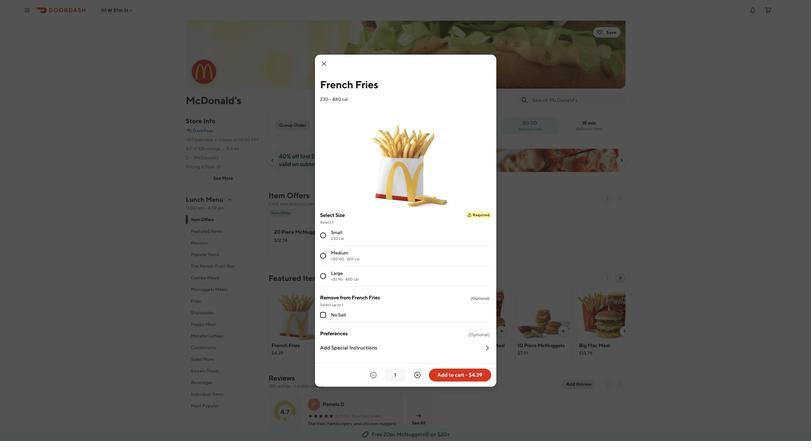 Task type: locate. For each thing, give the bounding box(es) containing it.
0 vertical spatial previous button of carousel image
[[605, 196, 610, 202]]

group order button
[[276, 120, 310, 131]]

1 down from
[[342, 303, 343, 308]]

No Salt checkbox
[[320, 312, 326, 318]]

· for large
[[344, 277, 345, 282]]

1 inside remove from french fries select up to 1
[[342, 303, 343, 308]]

- right am
[[205, 206, 207, 211]]

up inside remove from french fries select up to 1
[[332, 303, 337, 308]]

2 add item to cart image from the left
[[622, 329, 628, 334]]

1 horizontal spatial 480
[[345, 277, 353, 282]]

1 vertical spatial ·
[[344, 277, 345, 282]]

popular up the
[[191, 252, 207, 258]]

1 horizontal spatial 1
[[332, 220, 334, 225]]

french fries image
[[269, 286, 326, 341]]

0 horizontal spatial add item to cart image
[[499, 329, 505, 334]]

add review
[[567, 382, 592, 387]]

popular down individual items
[[202, 404, 219, 409]]

• doordash order
[[350, 414, 381, 419]]

mcdonald's image
[[186, 21, 626, 89], [192, 60, 216, 84]]

2 previous button of carousel image from the top
[[605, 276, 610, 281]]

piece for $12.74
[[282, 229, 294, 236]]

1 vertical spatial add
[[438, 372, 448, 379]]

ratings down now
[[207, 146, 221, 152]]

1 horizontal spatial add
[[438, 372, 448, 379]]

piece up $7.91
[[524, 343, 537, 349]]

offers up the discount
[[287, 191, 310, 200]]

• right $
[[190, 156, 192, 161]]

offers for item offers limit one discount per order
[[287, 191, 310, 200]]

$10
[[347, 153, 357, 160]]

230 down french fries
[[320, 97, 329, 102]]

2 horizontal spatial piece
[[524, 343, 537, 349]]

- down french fries
[[330, 97, 331, 102]]

480 inside large +$1.90 · 480 cal
[[345, 277, 353, 282]]

mcnuggets left big
[[538, 343, 565, 349]]

more inside button
[[222, 176, 233, 181]]

to down from
[[338, 303, 341, 308]]

item inside item offers limit one discount per order
[[269, 191, 285, 200]]

2 vertical spatial -
[[466, 372, 468, 379]]

items left +$1.90
[[303, 274, 323, 283]]

popular items
[[191, 252, 219, 258]]

combo
[[191, 276, 206, 281]]

mcdonald's up pricing & fees "button"
[[194, 156, 219, 161]]

meals down combo meals button
[[215, 287, 228, 293]]

1 up small
[[332, 220, 334, 225]]

1 vertical spatial 1
[[342, 303, 343, 308]]

size
[[336, 212, 345, 219]]

0 horizontal spatial 1
[[295, 384, 296, 389]]

p
[[312, 402, 316, 409]]

add left review
[[567, 382, 576, 387]]

2 cheeseburger meal image
[[454, 286, 511, 341]]

1 add item to cart image from the left
[[315, 329, 320, 334]]

treats
[[207, 369, 219, 374]]

10 piece mcnuggets $7.91
[[518, 343, 565, 356]]

1 vertical spatial french
[[352, 295, 368, 301]]

see more button
[[186, 173, 261, 184]]

$4.39 inside button
[[469, 372, 483, 379]]

piece inside 20 piece mcnuggets $12.74
[[282, 229, 294, 236]]

off right $10
[[358, 153, 365, 160]]

see for see all
[[412, 421, 420, 426]]

2 vertical spatial to
[[449, 372, 454, 379]]

pamela
[[323, 402, 340, 408]]

• right now
[[215, 137, 217, 143]]

2 horizontal spatial mcnuggets
[[538, 343, 565, 349]]

None radio
[[320, 233, 326, 239], [320, 253, 326, 259], [320, 274, 326, 279], [320, 233, 326, 239], [320, 253, 326, 259], [320, 274, 326, 279]]

0 vertical spatial $4.39
[[272, 351, 284, 356]]

on
[[292, 161, 299, 168], [431, 432, 437, 438]]

items for featured items "button"
[[211, 229, 222, 234]]

1
[[332, 220, 334, 225], [342, 303, 343, 308], [295, 384, 296, 389]]

previous button of carousel image for the bottom next button of carousel image
[[605, 196, 610, 202]]

featured items inside featured items "button"
[[191, 229, 222, 234]]

0 vertical spatial add
[[320, 345, 330, 351]]

select up small
[[320, 220, 331, 225]]

mcnuggets inside 10 piece mcnuggets $7.91
[[538, 343, 565, 349]]

0 horizontal spatial reviews
[[191, 241, 208, 246]]

111 w 57th st button
[[101, 8, 134, 13]]

cal right +$1.90
[[354, 277, 359, 282]]

item up limit
[[269, 191, 285, 200]]

0 vertical spatial 1
[[332, 220, 334, 225]]

0 vertical spatial offers
[[287, 191, 310, 200]]

· right +$1.90
[[344, 277, 345, 282]]

1 vertical spatial on
[[431, 432, 437, 438]]

1 horizontal spatial see
[[412, 421, 420, 426]]

ratings down the reviews link
[[277, 384, 291, 389]]

see down fees
[[213, 176, 221, 181]]

1 vertical spatial up
[[332, 303, 337, 308]]

0 vertical spatial mcdonald's
[[186, 94, 241, 107]]

to left $10
[[341, 153, 346, 160]]

small
[[331, 230, 343, 235]]

reviews 135 ratings • 1 public review
[[269, 375, 325, 389]]

1 horizontal spatial piece
[[340, 343, 352, 349]]

10 inside 10 piece mcnuggets meal $13.99
[[333, 343, 339, 349]]

2 select from the top
[[320, 220, 331, 225]]

fees
[[205, 165, 215, 170]]

subtotals
[[300, 161, 324, 168]]

1 vertical spatial ratings
[[277, 384, 291, 389]]

3 select from the top
[[320, 303, 331, 308]]

more for sides more
[[203, 357, 214, 363]]

meal right mac
[[599, 343, 610, 349]]

mcnuggets down select size select 1
[[295, 229, 322, 236]]

1 vertical spatial 135
[[269, 384, 276, 389]]

2 left cheeseburger
[[456, 343, 459, 349]]

1 vertical spatial 230
[[331, 236, 338, 241]]

meals inside 'button'
[[215, 287, 228, 293]]

1 horizontal spatial ratings
[[277, 384, 291, 389]]

- right cart
[[466, 372, 468, 379]]

0 vertical spatial ·
[[345, 257, 346, 262]]

0 horizontal spatial ratings
[[207, 146, 221, 152]]

0 horizontal spatial off
[[292, 153, 299, 160]]

up down remove
[[332, 303, 337, 308]]

1 vertical spatial (optional)
[[469, 333, 490, 338]]

1 vertical spatial featured items
[[269, 274, 323, 283]]

1 vertical spatial -
[[205, 206, 207, 211]]

meal right cheeseburger
[[494, 343, 505, 349]]

item down limit
[[271, 211, 280, 216]]

add item to cart image for 10 piece mcnuggets
[[561, 329, 566, 334]]

$4.39 right cart
[[469, 372, 483, 379]]

0 horizontal spatial 4.7
[[186, 146, 192, 152]]

0 horizontal spatial 480
[[332, 97, 341, 102]]

frost
[[215, 264, 226, 269]]

0 horizontal spatial 135
[[198, 146, 206, 152]]

up up $15 on the left of the page
[[333, 153, 340, 160]]

see left all at bottom
[[412, 421, 420, 426]]

items
[[211, 229, 222, 234], [208, 252, 219, 258], [303, 274, 323, 283], [212, 392, 224, 398]]

up for orders
[[333, 153, 340, 160]]

1 horizontal spatial featured
[[269, 274, 301, 283]]

· inside large +$1.90 · 480 cal
[[344, 277, 345, 282]]

items inside heading
[[303, 274, 323, 283]]

0 vertical spatial 2
[[311, 153, 315, 160]]

order right doordash
[[371, 414, 381, 419]]

$4.39 up the reviews link
[[272, 351, 284, 356]]

up
[[333, 153, 340, 160], [332, 303, 337, 308]]

480 down french fries
[[332, 97, 341, 102]]

time
[[593, 126, 603, 132]]

1 horizontal spatial delivery
[[576, 126, 593, 132]]

pricing & fees button
[[186, 164, 221, 170]]

open
[[192, 137, 203, 143]]

0 vertical spatial 135
[[198, 146, 206, 152]]

offer
[[281, 211, 291, 216]]

230 down small
[[331, 236, 338, 241]]

1 10 from the left
[[333, 343, 339, 349]]

add left special
[[320, 345, 330, 351]]

0 vertical spatial select
[[320, 212, 335, 219]]

offers
[[287, 191, 310, 200], [201, 217, 214, 223]]

add special instructions button
[[320, 340, 491, 357]]

piece up $13.99
[[340, 343, 352, 349]]

st
[[124, 8, 128, 13]]

2 vertical spatial select
[[320, 303, 331, 308]]

items for popular items button
[[208, 252, 219, 258]]

1 horizontal spatial $4.39
[[469, 372, 483, 379]]

$4.39
[[272, 351, 284, 356], [469, 372, 483, 379]]

items up most popular button
[[212, 392, 224, 398]]

135 up $ • mcdonald's
[[198, 146, 206, 152]]

of
[[277, 429, 281, 433]]

4.7 up of 5 stars
[[281, 409, 290, 416]]

ratings
[[207, 146, 221, 152], [277, 384, 291, 389]]

pm
[[218, 206, 225, 211]]

0 vertical spatial 230
[[320, 97, 329, 102]]

1 previous button of carousel image from the top
[[605, 196, 610, 202]]

1 horizontal spatial add item to cart image
[[622, 329, 628, 334]]

cal
[[342, 97, 348, 102], [339, 236, 344, 241], [355, 257, 360, 262], [354, 277, 359, 282]]

reviews up popular items
[[191, 241, 208, 246]]

french
[[320, 78, 353, 91], [352, 295, 368, 301], [272, 343, 288, 349]]

1 vertical spatial item
[[271, 211, 280, 216]]

$15
[[325, 161, 334, 168]]

1 vertical spatial previous button of carousel image
[[605, 276, 610, 281]]

add inside the add to cart - $4.39 button
[[438, 372, 448, 379]]

select down remove
[[320, 303, 331, 308]]

· inside medium +$0.60 · 320 cal
[[345, 257, 346, 262]]

add item to cart image up 2 cheeseburger meal
[[499, 329, 505, 334]]

open now
[[192, 137, 213, 143]]

big mac meal $13.79
[[579, 343, 610, 356]]

1 horizontal spatial ·
[[345, 257, 346, 262]]

first
[[300, 153, 310, 160]]

review
[[577, 382, 592, 387]]

items up reviews button
[[211, 229, 222, 234]]

mcnuggets for $7.91
[[538, 343, 565, 349]]

10 up $7.91
[[518, 343, 523, 349]]

on right valid
[[292, 161, 299, 168]]

open menu image
[[23, 6, 31, 14]]

add item to cart image
[[315, 329, 320, 334], [622, 329, 628, 334]]

see all link
[[406, 395, 431, 442]]

select inside remove from french fries select up to 1
[[320, 303, 331, 308]]

0 horizontal spatial on
[[292, 161, 299, 168]]

meal up mccafe coffees at bottom left
[[205, 322, 216, 328]]

more right sides
[[203, 357, 214, 363]]

piece inside 10 piece mcnuggets $7.91
[[524, 343, 537, 349]]

meal inside 2 cheeseburger meal button
[[494, 343, 505, 349]]

1 vertical spatial offers
[[201, 217, 214, 223]]

· for medium
[[345, 257, 346, 262]]

1 vertical spatial featured
[[269, 274, 301, 283]]

see inside button
[[213, 176, 221, 181]]

4.7
[[186, 146, 192, 152], [281, 409, 290, 416]]

on left $20+
[[431, 432, 437, 438]]

mcnuggets
[[191, 287, 214, 293]]

· left 320
[[345, 257, 346, 262]]

lunch menu
[[186, 196, 223, 203]]

previous button of carousel image
[[605, 196, 610, 202], [605, 276, 610, 281]]

add left cart
[[438, 372, 448, 379]]

10 for 10 piece mcnuggets
[[518, 343, 523, 349]]

0 horizontal spatial featured items
[[191, 229, 222, 234]]

135 down the reviews link
[[269, 384, 276, 389]]

next image
[[618, 382, 623, 387]]

cal inside small 230 cal
[[339, 236, 344, 241]]

doordash
[[352, 414, 370, 419]]

mcnuggets for meal
[[353, 343, 380, 349]]

now
[[204, 137, 213, 143]]

·
[[345, 257, 346, 262], [344, 277, 345, 282]]

special
[[331, 345, 349, 351]]

large +$1.90 · 480 cal
[[331, 271, 359, 282]]

2 vertical spatial french
[[272, 343, 288, 349]]

add item to cart image for 2 cheeseburger meal
[[499, 329, 505, 334]]

offers down 11:00 am - 4:59 pm
[[201, 217, 214, 223]]

0 horizontal spatial add item to cart image
[[315, 329, 320, 334]]

1 horizontal spatial reviews
[[269, 375, 295, 383]]

mcdonald's up info
[[186, 94, 241, 107]]

1 vertical spatial 2
[[456, 343, 459, 349]]

1 delivery from the left
[[576, 126, 593, 132]]

10 for 10 piece mcnuggets meal
[[333, 343, 339, 349]]

2 delivery from the left
[[518, 127, 535, 132]]

delivery left time
[[576, 126, 593, 132]]

1 horizontal spatial add item to cart image
[[561, 329, 566, 334]]

0 horizontal spatial featured
[[191, 229, 210, 234]]

w
[[107, 8, 112, 13]]

•
[[215, 137, 217, 143], [223, 146, 224, 152], [190, 156, 192, 161], [292, 384, 294, 389], [350, 414, 351, 419]]

off left first
[[292, 153, 299, 160]]

2 inside 40% off first 2 orders up to $10 off with 40welcome, valid on subtotals $15
[[311, 153, 315, 160]]

mcnuggets right special
[[353, 343, 380, 349]]

menu
[[206, 196, 223, 203]]

piece inside 10 piece mcnuggets meal $13.99
[[340, 343, 352, 349]]

0 vertical spatial (optional)
[[471, 296, 490, 301]]

230
[[320, 97, 329, 102], [331, 236, 338, 241]]

to inside 40% off first 2 orders up to $10 off with 40welcome, valid on subtotals $15
[[341, 153, 346, 160]]

mccafe coffees
[[191, 334, 224, 339]]

d
[[341, 402, 345, 408]]

0 horizontal spatial order
[[294, 123, 307, 128]]

2 10 from the left
[[518, 343, 523, 349]]

add item to cart image up 10 piece mcnuggets $7.91
[[561, 329, 566, 334]]

next button of carousel image
[[619, 158, 624, 163], [618, 196, 623, 202]]

0 horizontal spatial delivery
[[518, 127, 535, 132]]

see for see more
[[213, 176, 221, 181]]

add inside add review button
[[567, 382, 576, 387]]

1 vertical spatial $4.39
[[469, 372, 483, 379]]

piece right 20
[[282, 229, 294, 236]]

previous button of carousel image for next button of carousel icon
[[605, 276, 610, 281]]

cal right 320
[[355, 257, 360, 262]]

more up menu
[[222, 176, 233, 181]]

0 vertical spatial see
[[213, 176, 221, 181]]

featured
[[191, 229, 210, 234], [269, 274, 301, 283]]

items for individual items button
[[212, 392, 224, 398]]

reviews inside "reviews 135 ratings • 1 public review"
[[269, 375, 295, 383]]

1 horizontal spatial 135
[[269, 384, 276, 389]]

2 vertical spatial 1
[[295, 384, 296, 389]]

cal down small
[[339, 236, 344, 241]]

meal up $13.99
[[333, 350, 345, 356]]

0 vertical spatial reviews
[[191, 241, 208, 246]]

order right group
[[294, 123, 307, 128]]

0 horizontal spatial add
[[320, 345, 330, 351]]

0 horizontal spatial 2
[[311, 153, 315, 160]]

1 horizontal spatial on
[[431, 432, 437, 438]]

0 vertical spatial order
[[294, 123, 307, 128]]

to left cart
[[449, 372, 454, 379]]

1 select from the top
[[320, 212, 335, 219]]

10 down preferences
[[333, 343, 339, 349]]

offers inside item offers limit one discount per order
[[287, 191, 310, 200]]

0 horizontal spatial 230
[[320, 97, 329, 102]]

items inside "button"
[[211, 229, 222, 234]]

reviews down french fries $4.39
[[269, 375, 295, 383]]

more inside button
[[203, 357, 214, 363]]

2 horizontal spatial add
[[567, 382, 576, 387]]

0 horizontal spatial 10
[[333, 343, 339, 349]]

2 vertical spatial add
[[567, 382, 576, 387]]

up inside 40% off first 2 orders up to $10 off with 40welcome, valid on subtotals $15
[[333, 153, 340, 160]]

more for see more
[[222, 176, 233, 181]]

2 horizontal spatial -
[[466, 372, 468, 379]]

230 inside small 230 cal
[[331, 236, 338, 241]]

1 add item to cart image from the left
[[499, 329, 505, 334]]

0 horizontal spatial $4.39
[[272, 351, 284, 356]]

happy meal button
[[186, 319, 261, 331]]

the kerwin frost box
[[191, 264, 235, 269]]

• left public
[[292, 384, 294, 389]]

1 horizontal spatial order
[[371, 414, 381, 419]]

meals for combo meals
[[207, 276, 220, 281]]

free
[[372, 432, 383, 438]]

5
[[282, 429, 284, 433]]

select left "size" on the left of the page
[[320, 212, 335, 219]]

mcnuggets meals
[[191, 287, 228, 293]]

0 horizontal spatial piece
[[282, 229, 294, 236]]

(optional) inside remove from french fries group
[[471, 296, 490, 301]]

1 vertical spatial 480
[[345, 277, 353, 282]]

10 inside 10 piece mcnuggets $7.91
[[518, 343, 523, 349]]

57th
[[113, 8, 123, 13]]

1 horizontal spatial 10
[[518, 343, 523, 349]]

1 left public
[[295, 384, 296, 389]]

the
[[191, 264, 199, 269]]

1 horizontal spatial 2
[[456, 343, 459, 349]]

1 vertical spatial to
[[338, 303, 341, 308]]

item down the 11:00
[[191, 217, 200, 223]]

4.7 up $
[[186, 146, 192, 152]]

2 right first
[[311, 153, 315, 160]]

individual items button
[[186, 389, 261, 401]]

select promotional banner element
[[428, 172, 467, 184]]

add inside add special instructions button
[[320, 345, 330, 351]]

mcnuggets inside 20 piece mcnuggets $12.74
[[295, 229, 322, 236]]

480 right +$1.90
[[345, 277, 353, 282]]

french inside french fries $4.39
[[272, 343, 288, 349]]

1 vertical spatial reviews
[[269, 375, 295, 383]]

1 horizontal spatial offers
[[287, 191, 310, 200]]

coffees
[[207, 334, 224, 339]]

1 vertical spatial meals
[[215, 287, 228, 293]]

1 off from the left
[[292, 153, 299, 160]]

popular
[[191, 252, 207, 258], [202, 404, 219, 409]]

meals inside button
[[207, 276, 220, 281]]

0 vertical spatial to
[[341, 153, 346, 160]]

piece
[[282, 229, 294, 236], [340, 343, 352, 349], [524, 343, 537, 349]]

1 vertical spatial 4.7
[[281, 409, 290, 416]]

mcnuggets for $12.74
[[295, 229, 322, 236]]

add item to cart image
[[499, 329, 505, 334], [561, 329, 566, 334]]

item
[[269, 191, 285, 200], [271, 211, 280, 216], [191, 217, 200, 223]]

0 vertical spatial on
[[292, 161, 299, 168]]

on inside 40% off first 2 orders up to $10 off with 40welcome, valid on subtotals $15
[[292, 161, 299, 168]]

135 inside "reviews 135 ratings • 1 public review"
[[269, 384, 276, 389]]

delivery down $0.00
[[518, 127, 535, 132]]

delivery
[[576, 126, 593, 132], [518, 127, 535, 132]]

mcnuggets inside 10 piece mcnuggets meal $13.99
[[353, 343, 380, 349]]

0 horizontal spatial offers
[[201, 217, 214, 223]]

0 horizontal spatial more
[[203, 357, 214, 363]]

reviews inside button
[[191, 241, 208, 246]]

cheeseburger
[[460, 343, 493, 349]]

1 horizontal spatial 230
[[331, 236, 338, 241]]

2 add item to cart image from the left
[[561, 329, 566, 334]]

to inside remove from french fries select up to 1
[[338, 303, 341, 308]]

1 inside select size select 1
[[332, 220, 334, 225]]

(optional)
[[471, 296, 490, 301], [469, 333, 490, 338]]

big mac meal image
[[577, 286, 634, 341]]

items up the kerwin frost box
[[208, 252, 219, 258]]

meals down the kerwin frost box
[[207, 276, 220, 281]]

to
[[341, 153, 346, 160], [338, 303, 341, 308], [449, 372, 454, 379]]

more
[[222, 176, 233, 181], [203, 357, 214, 363]]

meal inside happy meal button
[[205, 322, 216, 328]]



Task type: describe. For each thing, give the bounding box(es) containing it.
public
[[297, 384, 310, 389]]

individual items
[[191, 392, 224, 398]]

shareables
[[191, 311, 214, 316]]

stars
[[285, 429, 293, 433]]

big
[[579, 343, 587, 349]]

meals for mcnuggets meals
[[215, 287, 228, 293]]

piece for meal
[[340, 343, 352, 349]]

add review button
[[563, 380, 596, 390]]

cal down french fries
[[342, 97, 348, 102]]

- inside button
[[466, 372, 468, 379]]

save
[[607, 30, 617, 35]]

$
[[186, 156, 188, 161]]

10 piece mcnuggets meal $13.99
[[333, 343, 380, 363]]

select size select 1
[[320, 212, 345, 225]]

dashpass
[[193, 128, 213, 133]]

sides more button
[[186, 354, 261, 366]]

select size group
[[320, 212, 491, 287]]

decrease quantity by 1 image
[[369, 372, 377, 380]]

delivery inside $0.00 delivery fee
[[518, 127, 535, 132]]

delivery inside the 19 min delivery time
[[576, 126, 593, 132]]

the kerwin frost box button
[[186, 261, 261, 272]]

Item Search search field
[[532, 97, 621, 104]]

0 vertical spatial 4.7
[[186, 146, 192, 152]]

0 vertical spatial next button of carousel image
[[619, 158, 624, 163]]

combo meals button
[[186, 272, 261, 284]]

mcchicken image
[[392, 286, 450, 341]]

135 ratings •
[[198, 146, 224, 152]]

next button of carousel image
[[618, 276, 623, 281]]

info
[[203, 117, 216, 125]]

featured items button
[[186, 226, 261, 237]]

add item to cart image for french fries
[[315, 329, 320, 334]]

remove from french fries group
[[320, 295, 491, 323]]

piece for $7.91
[[524, 343, 537, 349]]

all
[[420, 421, 426, 426]]

20pc
[[384, 432, 396, 438]]

french inside remove from french fries select up to 1
[[352, 295, 368, 301]]

1 horizontal spatial 4.7
[[281, 409, 290, 416]]

0 items, open order cart image
[[765, 6, 773, 14]]

most
[[191, 404, 202, 409]]

featured items heading
[[269, 273, 323, 284]]

no salt
[[331, 313, 346, 318]]

remove from french fries select up to 1
[[320, 295, 380, 308]]

french fries
[[320, 78, 378, 91]]

medium
[[331, 251, 348, 256]]

combo meals
[[191, 276, 220, 281]]

with
[[366, 153, 377, 160]]

lunch
[[186, 196, 205, 203]]

2 off from the left
[[358, 153, 365, 160]]

• right "11/11/23" on the bottom of the page
[[350, 414, 351, 419]]

$0.00 delivery fee
[[518, 120, 542, 132]]

french for french fries $4.39
[[272, 343, 288, 349]]

to for $10
[[341, 153, 346, 160]]

cal inside large +$1.90 · 480 cal
[[354, 277, 359, 282]]

cal inside medium +$0.60 · 320 cal
[[355, 257, 360, 262]]

0.6 mi
[[226, 146, 239, 152]]

$20+
[[438, 432, 450, 438]]

0 horizontal spatial -
[[205, 206, 207, 211]]

2 cheeseburger meal
[[456, 343, 505, 349]]

$4.39 inside french fries $4.39
[[272, 351, 284, 356]]

19 min delivery time
[[576, 120, 603, 132]]

french fries $4.39
[[272, 343, 300, 356]]

popular items button
[[186, 249, 261, 261]]

0 vertical spatial 480
[[332, 97, 341, 102]]

item offers heading
[[269, 190, 310, 201]]

most popular
[[191, 404, 219, 409]]

required
[[473, 213, 490, 218]]

salt
[[338, 313, 346, 318]]

beverages button
[[186, 377, 261, 389]]

• inside "reviews 135 ratings • 1 public review"
[[292, 384, 294, 389]]

2 cheeseburger meal button
[[453, 286, 511, 367]]

french for french fries
[[320, 78, 353, 91]]

to inside button
[[449, 372, 454, 379]]

add for add special instructions
[[320, 345, 330, 351]]

Current quantity is 1 number field
[[389, 372, 402, 379]]

2 inside 2 cheeseburger meal button
[[456, 343, 459, 349]]

offers for item offers
[[201, 217, 214, 223]]

• left "0.6"
[[223, 146, 224, 152]]

add special instructions
[[320, 345, 377, 351]]

11/11/23
[[335, 414, 349, 419]]

+$0.60
[[331, 257, 344, 262]]

happy meal
[[191, 322, 216, 328]]

sweets treats
[[191, 369, 219, 374]]

item for item offers limit one discount per order
[[269, 191, 285, 200]]

reviews link
[[269, 375, 295, 383]]

0 vertical spatial popular
[[191, 252, 207, 258]]

1 inside "reviews 135 ratings • 1 public review"
[[295, 384, 296, 389]]

1 horizontal spatial -
[[330, 97, 331, 102]]

pricing
[[186, 165, 200, 170]]

mcnuggetsⓡ
[[397, 432, 430, 438]]

increase quantity by 1 image
[[414, 372, 421, 380]]

order inside button
[[294, 123, 307, 128]]

am
[[198, 206, 204, 211]]

1 vertical spatial mcdonald's
[[194, 156, 219, 161]]

mccafe
[[191, 334, 206, 339]]

instructions
[[350, 345, 377, 351]]

meal inside 10 piece mcnuggets meal $13.99
[[333, 350, 345, 356]]

reviews for reviews
[[191, 241, 208, 246]]

item offer
[[271, 211, 291, 216]]

previous image
[[605, 382, 610, 387]]

group
[[279, 123, 293, 128]]

up for select
[[332, 303, 337, 308]]

fries button
[[186, 296, 261, 307]]

11:00 am - 4:59 pm
[[186, 206, 225, 211]]

fries inside remove from french fries select up to 1
[[369, 295, 380, 301]]

fee
[[535, 127, 542, 132]]

0 vertical spatial ratings
[[207, 146, 221, 152]]

10 piece mcnuggets meal image
[[331, 286, 388, 341]]

french fries dialog
[[315, 55, 496, 387]]

kerwin
[[200, 264, 214, 269]]

featured inside "button"
[[191, 229, 210, 234]]

free 20pc mcnuggetsⓡ on $20+
[[372, 432, 450, 438]]

previous button of carousel image
[[270, 158, 275, 163]]

fries inside french fries $4.39
[[289, 343, 300, 349]]

pm
[[251, 137, 258, 143]]

320
[[347, 257, 354, 262]]

per
[[308, 202, 314, 207]]

reviews for reviews 135 ratings • 1 public review
[[269, 375, 295, 383]]

1 vertical spatial order
[[371, 414, 381, 419]]

meal inside big mac meal $13.79
[[599, 343, 610, 349]]

from
[[340, 295, 351, 301]]

1 horizontal spatial featured items
[[269, 274, 323, 283]]

reviews button
[[186, 237, 261, 249]]

preferences
[[320, 331, 348, 337]]

1 vertical spatial next button of carousel image
[[618, 196, 623, 202]]

add for add to cart - $4.39
[[438, 372, 448, 379]]

fries inside button
[[191, 299, 201, 304]]

111 w 57th st
[[101, 8, 128, 13]]

featured inside heading
[[269, 274, 301, 283]]

$0.00
[[523, 120, 538, 126]]

shareables button
[[186, 307, 261, 319]]

40%
[[279, 153, 291, 160]]

0.6
[[226, 146, 233, 152]]

$7.91
[[518, 351, 528, 356]]

40% off first 2 orders up to $10 off with 40welcome, valid on subtotals $15
[[279, 153, 418, 168]]

limit
[[269, 202, 279, 207]]

add for add review
[[567, 382, 576, 387]]

1 vertical spatial popular
[[202, 404, 219, 409]]

item for item offers
[[191, 217, 200, 223]]

$13.79
[[579, 351, 593, 356]]

ratings inside "reviews 135 ratings • 1 public review"
[[277, 384, 291, 389]]

add item to cart image for big mac meal
[[622, 329, 628, 334]]

10 piece mcnuggets image
[[515, 286, 573, 341]]

most popular button
[[186, 401, 261, 412]]

review
[[311, 384, 325, 389]]

+$1.90
[[331, 277, 343, 282]]

to for 1
[[338, 303, 341, 308]]

add to cart - $4.39 button
[[429, 369, 491, 382]]

individual
[[191, 392, 211, 398]]

$12.74
[[274, 238, 288, 243]]

item for item offer
[[271, 211, 280, 216]]

notification bell image
[[749, 6, 757, 14]]

40welcome,
[[378, 153, 418, 160]]

pamela d
[[323, 402, 345, 408]]

close french fries image
[[320, 60, 328, 68]]



Task type: vqa. For each thing, say whether or not it's contained in the screenshot.
the bottommost the Dessert
no



